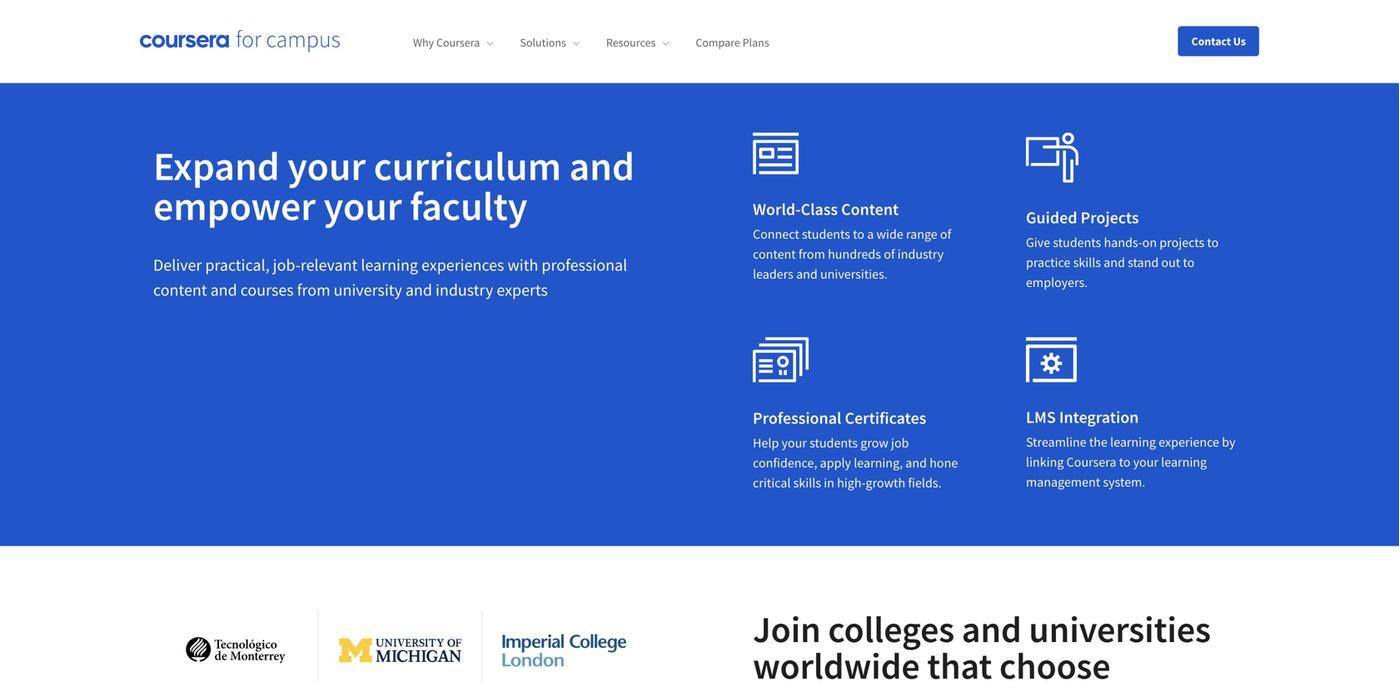 Task type: vqa. For each thing, say whether or not it's contained in the screenshot.
learning, at the right of the page
yes



Task type: describe. For each thing, give the bounding box(es) containing it.
hundreds
[[828, 246, 881, 263]]

why
[[413, 35, 434, 50]]

empower
[[153, 181, 316, 231]]

learning,
[[854, 455, 903, 472]]

0 horizontal spatial coursera
[[436, 35, 480, 50]]

tecnológico de monterrey image
[[174, 638, 298, 665]]

world-class content connect students to a wide range of content  from hundreds of industry leaders and universities.
[[753, 199, 951, 283]]

compare
[[696, 35, 740, 50]]

learning for system.
[[1110, 434, 1156, 451]]

experience
[[1159, 434, 1219, 451]]

projects
[[1160, 235, 1205, 251]]

colleges
[[828, 607, 955, 653]]

range
[[906, 226, 938, 243]]

professional certificates help your students grow job confidence, apply learning, and hone critical skills in high-growth fields.
[[753, 408, 958, 492]]

confidence,
[[753, 455, 817, 472]]

hone
[[930, 455, 958, 472]]

students for class
[[802, 226, 850, 243]]

compare plans link
[[696, 35, 769, 50]]

content inside world-class content connect students to a wide range of content  from hundreds of industry leaders and universities.
[[753, 246, 796, 263]]

world-class content image
[[753, 338, 810, 384]]

experiences
[[421, 255, 504, 276]]

and inside guided projects give students hands-on projects to practice skills and stand out to employers.
[[1104, 255, 1125, 271]]

resources
[[606, 35, 656, 50]]

critical
[[753, 475, 791, 492]]

imperial college london image
[[503, 635, 626, 668]]

fields.
[[908, 475, 942, 492]]

with
[[508, 255, 538, 276]]

solutions
[[520, 35, 566, 50]]

out
[[1162, 255, 1181, 271]]

high-
[[837, 475, 866, 492]]

lms integration streamline the learning experience by linking coursera to your learning management system.
[[1026, 407, 1236, 491]]

campus
[[953, 680, 1080, 683]]

industry for of
[[898, 246, 944, 263]]

on
[[1143, 235, 1157, 251]]

to right projects
[[1207, 235, 1219, 251]]

experts
[[497, 280, 548, 301]]

faculty
[[410, 181, 528, 231]]

join
[[753, 607, 821, 653]]

learning for and
[[361, 255, 418, 276]]

management
[[1026, 474, 1100, 491]]

compare plans
[[696, 35, 769, 50]]

projects
[[1081, 207, 1139, 228]]

and inside join colleges and universities worldwide that choose coursera for campus
[[962, 607, 1022, 653]]

your inside the lms integration streamline the learning experience by linking coursera to your learning management system.
[[1133, 454, 1159, 471]]

worldwide
[[753, 643, 920, 683]]

lms
[[1026, 407, 1056, 428]]

the
[[1089, 434, 1108, 451]]

university
[[334, 280, 402, 301]]

help
[[753, 435, 779, 452]]

relevant
[[301, 255, 358, 276]]

expand your curriculum and empower your faculty
[[153, 141, 635, 231]]

students inside guided projects give students hands-on projects to practice skills and stand out to employers.
[[1053, 235, 1101, 251]]

integration
[[1059, 407, 1139, 428]]

university of michigan image
[[338, 639, 462, 664]]

in
[[824, 475, 835, 492]]

from for connect
[[799, 246, 825, 263]]

and inside world-class content connect students to a wide range of content  from hundreds of industry leaders and universities.
[[796, 266, 818, 283]]



Task type: locate. For each thing, give the bounding box(es) containing it.
industry inside world-class content connect students to a wide range of content  from hundreds of industry leaders and universities.
[[898, 246, 944, 263]]

1 vertical spatial skills
[[793, 475, 821, 492]]

0 horizontal spatial industry
[[436, 280, 493, 301]]

to inside the lms integration streamline the learning experience by linking coursera to your learning management system.
[[1119, 454, 1131, 471]]

1 horizontal spatial of
[[940, 226, 951, 243]]

that
[[927, 643, 992, 683]]

0 vertical spatial skills
[[1073, 255, 1101, 271]]

class
[[801, 199, 838, 220]]

content inside deliver practical, job-relevant learning experiences with professional content and courses from university and industry experts
[[153, 280, 207, 301]]

students
[[802, 226, 850, 243], [1053, 235, 1101, 251], [810, 435, 858, 452]]

0 horizontal spatial from
[[297, 280, 330, 301]]

us
[[1233, 34, 1246, 49]]

join colleges and universities worldwide that choose coursera for campus
[[753, 607, 1211, 683]]

streamline
[[1026, 434, 1087, 451]]

learning
[[361, 255, 418, 276], [1110, 434, 1156, 451], [1161, 454, 1207, 471]]

deliver practical, job-relevant learning experiences with professional content and courses from university and industry experts
[[153, 255, 627, 301]]

coursera down join
[[753, 680, 893, 683]]

apply
[[820, 455, 851, 472]]

leaders
[[753, 266, 794, 283]]

0 vertical spatial coursera
[[436, 35, 480, 50]]

0 vertical spatial industry
[[898, 246, 944, 263]]

1 vertical spatial industry
[[436, 280, 493, 301]]

to up system.
[[1119, 454, 1131, 471]]

contact
[[1192, 34, 1231, 49]]

universities
[[1029, 607, 1211, 653]]

skills left in
[[793, 475, 821, 492]]

job
[[891, 435, 909, 452]]

1 horizontal spatial industry
[[898, 246, 944, 263]]

1 vertical spatial learning
[[1110, 434, 1156, 451]]

students up practice
[[1053, 235, 1101, 251]]

choose
[[999, 643, 1111, 683]]

1 horizontal spatial skills
[[1073, 255, 1101, 271]]

professional
[[542, 255, 627, 276]]

coursera for campus image
[[140, 30, 340, 53]]

0 horizontal spatial learning
[[361, 255, 418, 276]]

0 vertical spatial content
[[753, 246, 796, 263]]

skills inside professional certificates help your students grow job confidence, apply learning, and hone critical skills in high-growth fields.
[[793, 475, 821, 492]]

industry down range
[[898, 246, 944, 263]]

to
[[853, 226, 865, 243], [1207, 235, 1219, 251], [1183, 255, 1195, 271], [1119, 454, 1131, 471]]

content down deliver
[[153, 280, 207, 301]]

learning up university
[[361, 255, 418, 276]]

for
[[901, 680, 945, 683]]

2 vertical spatial learning
[[1161, 454, 1207, 471]]

of
[[940, 226, 951, 243], [884, 246, 895, 263]]

of right range
[[940, 226, 951, 243]]

to inside world-class content connect students to a wide range of content  from hundreds of industry leaders and universities.
[[853, 226, 865, 243]]

industry
[[898, 246, 944, 263], [436, 280, 493, 301]]

1 horizontal spatial coursera
[[753, 680, 893, 683]]

contact us
[[1192, 34, 1246, 49]]

world-
[[753, 199, 801, 220]]

coursera inside the lms integration streamline the learning experience by linking coursera to your learning management system.
[[1067, 454, 1117, 471]]

content
[[841, 199, 899, 220]]

industry inside deliver practical, job-relevant learning experiences with professional content and courses from university and industry experts
[[436, 280, 493, 301]]

students for certificates
[[810, 435, 858, 452]]

universities.
[[820, 266, 888, 283]]

integration icon image
[[1026, 338, 1077, 383]]

courses
[[240, 280, 294, 301]]

grow
[[861, 435, 889, 452]]

to right out at the top right of page
[[1183, 255, 1195, 271]]

0 horizontal spatial skills
[[793, 475, 821, 492]]

coursera inside join colleges and universities worldwide that choose coursera for campus
[[753, 680, 893, 683]]

students down 'class'
[[802, 226, 850, 243]]

deliver
[[153, 255, 202, 276]]

give
[[1026, 235, 1050, 251]]

coursera down the
[[1067, 454, 1117, 471]]

skills up employers.
[[1073, 255, 1101, 271]]

your inside professional certificates help your students grow job confidence, apply learning, and hone critical skills in high-growth fields.
[[782, 435, 807, 452]]

1 horizontal spatial content
[[753, 246, 796, 263]]

coursera right why
[[436, 35, 480, 50]]

0 vertical spatial from
[[799, 246, 825, 263]]

from inside deliver practical, job-relevant learning experiences with professional content and courses from university and industry experts
[[297, 280, 330, 301]]

guided
[[1026, 207, 1077, 228]]

wide
[[877, 226, 904, 243]]

from
[[799, 246, 825, 263], [297, 280, 330, 301]]

learning down experience at the right bottom of page
[[1161, 454, 1207, 471]]

and
[[569, 141, 635, 191], [1104, 255, 1125, 271], [796, 266, 818, 283], [210, 280, 237, 301], [405, 280, 432, 301], [906, 455, 927, 472], [962, 607, 1022, 653]]

coursera
[[436, 35, 480, 50], [1067, 454, 1117, 471], [753, 680, 893, 683]]

students inside world-class content connect students to a wide range of content  from hundreds of industry leaders and universities.
[[802, 226, 850, 243]]

growth
[[866, 475, 906, 492]]

why coursera
[[413, 35, 480, 50]]

from down connect
[[799, 246, 825, 263]]

from inside world-class content connect students to a wide range of content  from hundreds of industry leaders and universities.
[[799, 246, 825, 263]]

job-
[[273, 255, 301, 276]]

0 horizontal spatial of
[[884, 246, 895, 263]]

professional
[[753, 408, 842, 429]]

to left a
[[853, 226, 865, 243]]

1 vertical spatial of
[[884, 246, 895, 263]]

industry down experiences
[[436, 280, 493, 301]]

1 vertical spatial coursera
[[1067, 454, 1117, 471]]

certificates
[[845, 408, 926, 429]]

skills
[[1073, 255, 1101, 271], [793, 475, 821, 492]]

and inside professional certificates help your students grow job confidence, apply learning, and hone critical skills in high-growth fields.
[[906, 455, 927, 472]]

0 horizontal spatial content
[[153, 280, 207, 301]]

guided projects icon image
[[1026, 133, 1079, 183]]

0 vertical spatial learning
[[361, 255, 418, 276]]

curriculum
[[374, 141, 561, 191]]

connect
[[753, 226, 799, 243]]

students up apply
[[810, 435, 858, 452]]

students inside professional certificates help your students grow job confidence, apply learning, and hone critical skills in high-growth fields.
[[810, 435, 858, 452]]

by
[[1222, 434, 1236, 451]]

resources link
[[606, 35, 669, 50]]

icon website image
[[753, 133, 800, 175]]

system.
[[1103, 474, 1146, 491]]

your
[[288, 141, 366, 191], [324, 181, 402, 231], [782, 435, 807, 452], [1133, 454, 1159, 471]]

content up leaders
[[753, 246, 796, 263]]

of down wide
[[884, 246, 895, 263]]

a
[[867, 226, 874, 243]]

from down relevant
[[297, 280, 330, 301]]

expand
[[153, 141, 280, 191]]

guided projects give students hands-on projects to practice skills and stand out to employers.
[[1026, 207, 1219, 291]]

skills inside guided projects give students hands-on projects to practice skills and stand out to employers.
[[1073, 255, 1101, 271]]

1 vertical spatial from
[[297, 280, 330, 301]]

0 vertical spatial of
[[940, 226, 951, 243]]

2 horizontal spatial learning
[[1161, 454, 1207, 471]]

2 horizontal spatial coursera
[[1067, 454, 1117, 471]]

employers.
[[1026, 275, 1088, 291]]

industry for and
[[436, 280, 493, 301]]

stand
[[1128, 255, 1159, 271]]

1 horizontal spatial learning
[[1110, 434, 1156, 451]]

plans
[[743, 35, 769, 50]]

and inside expand your curriculum and empower your faculty
[[569, 141, 635, 191]]

content
[[753, 246, 796, 263], [153, 280, 207, 301]]

learning right the
[[1110, 434, 1156, 451]]

hands-
[[1104, 235, 1143, 251]]

1 horizontal spatial from
[[799, 246, 825, 263]]

solutions link
[[520, 35, 580, 50]]

linking
[[1026, 454, 1064, 471]]

why coursera link
[[413, 35, 493, 50]]

2 vertical spatial coursera
[[753, 680, 893, 683]]

contact us button
[[1178, 26, 1259, 56]]

learning inside deliver practical, job-relevant learning experiences with professional content and courses from university and industry experts
[[361, 255, 418, 276]]

practice
[[1026, 255, 1071, 271]]

1 vertical spatial content
[[153, 280, 207, 301]]

from for relevant
[[297, 280, 330, 301]]

practical,
[[205, 255, 270, 276]]



